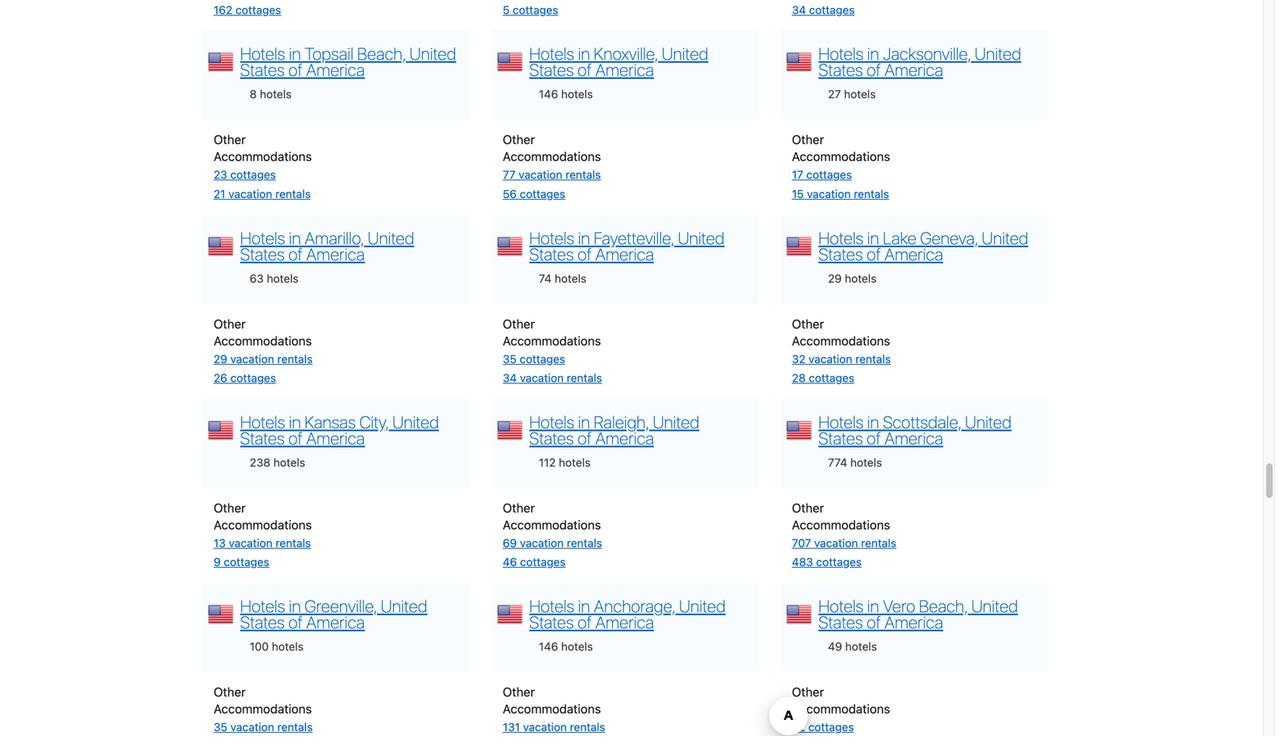 Task type: describe. For each thing, give the bounding box(es) containing it.
united inside the hotels in raleigh, united states of america 112 hotels
[[653, 412, 700, 432]]

cottages inside other accommodations 13 vacation rentals 9 cottages
[[224, 556, 270, 569]]

rentals for hotels in scottsdale, united states of america
[[862, 537, 897, 550]]

other accommodations 69 vacation rentals 46 cottages
[[503, 501, 603, 569]]

accommodations for hotels in lake geneva, united states of america
[[792, 333, 891, 348]]

32 vacation rentals link
[[792, 352, 891, 366]]

hotels inside 'hotels in jacksonville, united states of america 27 hotels'
[[845, 88, 876, 101]]

vacation for hotels in lake geneva, united states of america
[[809, 352, 853, 366]]

other accommodations 707 vacation rentals 483 cottages
[[792, 501, 897, 569]]

69
[[503, 537, 517, 550]]

other accommodations 77 vacation rentals 56 cottages
[[503, 132, 601, 201]]

america inside 'hotels in jacksonville, united states of america 27 hotels'
[[885, 60, 944, 80]]

27
[[828, 88, 841, 101]]

united inside 'hotels in jacksonville, united states of america 27 hotels'
[[975, 44, 1022, 64]]

26
[[214, 372, 227, 385]]

accommodations for hotels in topsail beach, united states of america
[[214, 149, 312, 164]]

anchorage,
[[594, 596, 676, 616]]

raleigh,
[[594, 412, 649, 432]]

hotels inside hotels in amarillo, united states of america 63 hotels
[[267, 272, 299, 285]]

9
[[214, 556, 221, 569]]

states inside 'hotels in jacksonville, united states of america 27 hotels'
[[819, 60, 863, 80]]

states inside hotels in kansas city, united states of america 238 hotels
[[240, 428, 285, 448]]

rentals for hotels in kansas city, united states of america
[[276, 537, 311, 550]]

162 cottages
[[214, 3, 281, 16]]

hotels inside hotels in kansas city, united states of america 238 hotels
[[274, 456, 305, 469]]

united inside the hotels in knoxville, united states of america 146 hotels
[[662, 44, 709, 64]]

kansas
[[305, 412, 356, 432]]

13
[[214, 537, 226, 550]]

vacation for hotels in scottsdale, united states of america
[[815, 537, 858, 550]]

other for hotels in jacksonville, united states of america
[[792, 132, 825, 147]]

states inside the hotels in knoxville, united states of america 146 hotels
[[530, 60, 574, 80]]

other for hotels in lake geneva, united states of america
[[792, 317, 825, 331]]

states inside the hotels in raleigh, united states of america 112 hotels
[[530, 428, 574, 448]]

23 cottages link
[[214, 168, 276, 181]]

29 vacation rentals link
[[214, 352, 313, 366]]

america inside hotels in vero beach, united states of america 49 hotels
[[885, 612, 944, 633]]

28 cottages link
[[792, 372, 855, 385]]

in for fayetteville,
[[578, 228, 590, 248]]

483
[[792, 556, 814, 569]]

23
[[214, 168, 227, 181]]

rentals for hotels in greenville, united states of america
[[277, 721, 313, 734]]

states inside hotels in lake geneva, united states of america 29 hotels
[[819, 244, 863, 264]]

lake
[[883, 228, 917, 248]]

other for hotels in greenville, united states of america
[[214, 685, 246, 700]]

america inside hotels in lake geneva, united states of america 29 hotels
[[885, 244, 944, 264]]

america inside hotels in topsail beach, united states of america 8 hotels
[[306, 60, 365, 80]]

13 vacation rentals link
[[214, 537, 311, 550]]

fayetteville,
[[594, 228, 675, 248]]

of inside hotels in topsail beach, united states of america 8 hotels
[[289, 60, 303, 80]]

of inside hotels in anchorage, united states of america 146 hotels
[[578, 612, 592, 633]]

35 cottages link
[[503, 352, 566, 366]]

united inside hotels in vero beach, united states of america 49 hotels
[[972, 596, 1019, 616]]

topsail
[[305, 44, 354, 64]]

accommodations for hotels in raleigh, united states of america
[[503, 518, 601, 532]]

cottages inside the other accommodations 69 vacation rentals 46 cottages
[[520, 556, 566, 569]]

vacation for hotels in raleigh, united states of america
[[520, 537, 564, 550]]

22 cottages link
[[792, 721, 854, 734]]

in for scottsdale,
[[868, 412, 880, 432]]

77 vacation rentals link
[[503, 168, 601, 181]]

hotels inside hotels in scottsdale, united states of america 774 hotels
[[851, 456, 883, 469]]

beach, for vero
[[920, 596, 968, 616]]

united inside hotels in topsail beach, united states of america 8 hotels
[[410, 44, 456, 64]]

accommodations for hotels in vero beach, united states of america
[[792, 702, 891, 716]]

of inside the hotels in knoxville, united states of america 146 hotels
[[578, 60, 592, 80]]

states inside hotels in topsail beach, united states of america 8 hotels
[[240, 60, 285, 80]]

hotels for hotels in scottsdale, united states of america
[[819, 412, 864, 432]]

united inside hotels in amarillo, united states of america 63 hotels
[[368, 228, 414, 248]]

of inside 'hotels in jacksonville, united states of america 27 hotels'
[[867, 60, 881, 80]]

other accommodations 13 vacation rentals 9 cottages
[[214, 501, 312, 569]]

rentals for hotels in anchorage, united states of america
[[570, 721, 606, 734]]

34 inside other accommodations 35 cottages 34 vacation rentals
[[503, 372, 517, 385]]

in for amarillo,
[[289, 228, 301, 248]]

cottages inside other accommodations 32 vacation rentals 28 cottages
[[809, 372, 855, 385]]

vero
[[883, 596, 916, 616]]

other accommodations 23 cottages 21 vacation rentals
[[214, 132, 312, 201]]

17 cottages link
[[792, 168, 852, 181]]

49
[[828, 640, 843, 654]]

238
[[250, 456, 271, 469]]

hotels for hotels in greenville, united states of america
[[240, 596, 285, 616]]

17
[[792, 168, 804, 181]]

states inside hotels in anchorage, united states of america 146 hotels
[[530, 612, 574, 633]]

beach, for topsail
[[357, 44, 406, 64]]

34 cottages link
[[792, 3, 855, 16]]

hotels in topsail beach, united states of america link
[[240, 44, 456, 80]]

united inside hotels in fayetteville, united states of america 74 hotels
[[678, 228, 725, 248]]

united inside hotels in anchorage, united states of america 146 hotels
[[679, 596, 726, 616]]

rentals for hotels in raleigh, united states of america
[[567, 537, 603, 550]]

other for hotels in fayetteville, united states of america
[[503, 317, 535, 331]]

34 cottages
[[792, 3, 855, 16]]

hotels in amarillo, united states of america link
[[240, 228, 414, 264]]

69 vacation rentals link
[[503, 537, 603, 550]]

vacation for hotels in anchorage, united states of america
[[523, 721, 567, 734]]

5 cottages
[[503, 3, 559, 16]]

0 vertical spatial 34
[[792, 3, 806, 16]]

cottages inside other accommodations 29 vacation rentals 26 cottages
[[231, 372, 276, 385]]

hotels in lake geneva, united states of america link
[[819, 228, 1029, 264]]

united inside "hotels in greenville, united states of america 100 hotels"
[[381, 596, 428, 616]]

46 cottages link
[[503, 556, 566, 569]]

other for hotels in raleigh, united states of america
[[503, 501, 535, 515]]

77
[[503, 168, 516, 181]]

america inside hotels in kansas city, united states of america 238 hotels
[[306, 428, 365, 448]]

rentals inside other accommodations 17 cottages 15 vacation rentals
[[854, 187, 890, 201]]

other accommodations 17 cottages 15 vacation rentals
[[792, 132, 891, 201]]

hotels in raleigh, united states of america link
[[530, 412, 700, 448]]

hotels inside hotels in lake geneva, united states of america 29 hotels
[[845, 272, 877, 285]]

hotels in amarillo, united states of america 63 hotels
[[240, 228, 414, 285]]

other for hotels in topsail beach, united states of america
[[214, 132, 246, 147]]

in for kansas
[[289, 412, 301, 432]]

29 inside other accommodations 29 vacation rentals 26 cottages
[[214, 352, 227, 366]]

america inside hotels in scottsdale, united states of america 774 hotels
[[885, 428, 944, 448]]

774
[[828, 456, 848, 469]]

of inside hotels in scottsdale, united states of america 774 hotels
[[867, 428, 881, 448]]

hotels for hotels in raleigh, united states of america
[[530, 412, 575, 432]]

hotels for hotels in jacksonville, united states of america
[[819, 44, 864, 64]]

of inside hotels in amarillo, united states of america 63 hotels
[[289, 244, 303, 264]]

74
[[539, 272, 552, 285]]

46
[[503, 556, 517, 569]]

geneva,
[[921, 228, 979, 248]]

america inside hotels in anchorage, united states of america 146 hotels
[[596, 612, 654, 633]]

hotels for hotels in anchorage, united states of america
[[530, 596, 575, 616]]

rentals inside other accommodations 35 cottages 34 vacation rentals
[[567, 372, 602, 385]]

america inside hotels in fayetteville, united states of america 74 hotels
[[596, 244, 654, 264]]

21 vacation rentals link
[[214, 187, 311, 201]]

112
[[539, 456, 556, 469]]

united inside hotels in scottsdale, united states of america 774 hotels
[[966, 412, 1012, 432]]

hotels in knoxville, united states of america link
[[530, 44, 709, 80]]

5
[[503, 3, 510, 16]]

united inside hotels in kansas city, united states of america 238 hotels
[[393, 412, 439, 432]]

scottsdale,
[[883, 412, 962, 432]]

hotels inside hotels in fayetteville, united states of america 74 hotels
[[555, 272, 587, 285]]

hotels inside the hotels in raleigh, united states of america 112 hotels
[[559, 456, 591, 469]]

hotels in fayetteville, united states of america link
[[530, 228, 725, 264]]

56 cottages link
[[503, 187, 566, 201]]

other for hotels in scottsdale, united states of america
[[792, 501, 825, 515]]

34 vacation rentals link
[[503, 372, 602, 385]]

cottages inside other accommodations 77 vacation rentals 56 cottages
[[520, 187, 566, 201]]

united inside hotels in lake geneva, united states of america 29 hotels
[[982, 228, 1029, 248]]

hotels inside hotels in anchorage, united states of america 146 hotels
[[562, 640, 593, 654]]



Task type: vqa. For each thing, say whether or not it's contained in the screenshot.
the Zimbabwe link
no



Task type: locate. For each thing, give the bounding box(es) containing it.
hotels in scottsdale, united states of america 774 hotels
[[819, 412, 1012, 469]]

in for jacksonville,
[[868, 44, 880, 64]]

1 vertical spatial 29
[[214, 352, 227, 366]]

other up 13 at left
[[214, 501, 246, 515]]

hotels down 5 cottages
[[530, 44, 575, 64]]

in left topsail
[[289, 44, 301, 64]]

of left the vero at the bottom of page
[[867, 612, 881, 633]]

hotels right 238
[[274, 456, 305, 469]]

rentals inside other accommodations 131 vacation rentals
[[570, 721, 606, 734]]

131 vacation rentals link
[[503, 721, 606, 734]]

0 horizontal spatial 29
[[214, 352, 227, 366]]

vacation inside other accommodations 32 vacation rentals 28 cottages
[[809, 352, 853, 366]]

accommodations for hotels in anchorage, united states of america
[[503, 702, 601, 716]]

accommodations inside other accommodations 35 cottages 34 vacation rentals
[[503, 333, 601, 348]]

hotels right 49
[[846, 640, 878, 654]]

21
[[214, 187, 226, 201]]

states down 46 cottages link
[[530, 612, 574, 633]]

in for lake
[[868, 228, 880, 248]]

rentals for hotels in lake geneva, united states of america
[[856, 352, 891, 366]]

hotels up 8
[[240, 44, 285, 64]]

other for hotels in kansas city, united states of america
[[214, 501, 246, 515]]

in left raleigh,
[[578, 412, 590, 432]]

in inside hotels in kansas city, united states of america 238 hotels
[[289, 412, 301, 432]]

accommodations inside other accommodations 131 vacation rentals
[[503, 702, 601, 716]]

other accommodations 35 cottages 34 vacation rentals
[[503, 317, 602, 385]]

1 146 from the top
[[539, 88, 558, 101]]

states inside hotels in vero beach, united states of america 49 hotels
[[819, 612, 863, 633]]

vacation inside the other accommodations 69 vacation rentals 46 cottages
[[520, 537, 564, 550]]

other up '32'
[[792, 317, 825, 331]]

hotels in greenville, united states of america link
[[240, 596, 428, 633]]

of inside hotels in lake geneva, united states of america 29 hotels
[[867, 244, 881, 264]]

states up 8
[[240, 60, 285, 80]]

35 vacation rentals link
[[214, 721, 313, 734]]

accommodations for hotels in jacksonville, united states of america
[[792, 149, 891, 164]]

146 inside the hotels in knoxville, united states of america 146 hotels
[[539, 88, 558, 101]]

28
[[792, 372, 806, 385]]

accommodations up 29 vacation rentals link
[[214, 333, 312, 348]]

vacation for hotels in amarillo, united states of america
[[231, 352, 274, 366]]

hotels right 74
[[555, 272, 587, 285]]

america inside hotels in amarillo, united states of america 63 hotels
[[306, 244, 365, 264]]

cottages inside the other accommodations 22 cottages
[[809, 721, 854, 734]]

beach, inside hotels in vero beach, united states of america 49 hotels
[[920, 596, 968, 616]]

1 vertical spatial 146
[[539, 640, 558, 654]]

in left fayetteville,
[[578, 228, 590, 248]]

accommodations up 17 cottages link
[[792, 149, 891, 164]]

35 inside other accommodations 35 cottages 34 vacation rentals
[[503, 352, 517, 366]]

america inside "hotels in greenville, united states of america 100 hotels"
[[306, 612, 365, 633]]

vacation inside other accommodations 17 cottages 15 vacation rentals
[[807, 187, 851, 201]]

of left greenville,
[[289, 612, 303, 633]]

rentals inside other accommodations 23 cottages 21 vacation rentals
[[275, 187, 311, 201]]

1 horizontal spatial 35
[[503, 352, 517, 366]]

483 cottages link
[[792, 556, 862, 569]]

states inside "hotels in greenville, united states of america 100 hotels"
[[240, 612, 285, 633]]

hotels inside hotels in topsail beach, united states of america 8 hotels
[[260, 88, 292, 101]]

vacation for hotels in greenville, united states of america
[[231, 721, 274, 734]]

of inside the hotels in raleigh, united states of america 112 hotels
[[578, 428, 592, 448]]

in left amarillo,
[[289, 228, 301, 248]]

other inside other accommodations 13 vacation rentals 9 cottages
[[214, 501, 246, 515]]

other up 17
[[792, 132, 825, 147]]

hotels
[[240, 44, 285, 64], [530, 44, 575, 64], [819, 44, 864, 64], [240, 228, 285, 248], [530, 228, 575, 248], [819, 228, 864, 248], [240, 412, 285, 432], [530, 412, 575, 432], [819, 412, 864, 432], [240, 596, 285, 616], [530, 596, 575, 616], [819, 596, 864, 616]]

in inside hotels in amarillo, united states of america 63 hotels
[[289, 228, 301, 248]]

accommodations up 707 vacation rentals link
[[792, 518, 891, 532]]

rentals inside the 'other accommodations 35 vacation rentals'
[[277, 721, 313, 734]]

hotels inside hotels in amarillo, united states of america 63 hotels
[[240, 228, 285, 248]]

131
[[503, 721, 520, 734]]

rentals inside the other accommodations 69 vacation rentals 46 cottages
[[567, 537, 603, 550]]

of left anchorage, in the bottom of the page
[[578, 612, 592, 633]]

in left anchorage, in the bottom of the page
[[578, 596, 590, 616]]

other up 23
[[214, 132, 246, 147]]

hotels up 49
[[819, 596, 864, 616]]

other accommodations 32 vacation rentals 28 cottages
[[792, 317, 891, 385]]

hotels up '100'
[[240, 596, 285, 616]]

states up 238
[[240, 428, 285, 448]]

accommodations inside other accommodations 707 vacation rentals 483 cottages
[[792, 518, 891, 532]]

35
[[503, 352, 517, 366], [214, 721, 228, 734]]

vacation inside other accommodations 707 vacation rentals 483 cottages
[[815, 537, 858, 550]]

united
[[410, 44, 456, 64], [662, 44, 709, 64], [975, 44, 1022, 64], [368, 228, 414, 248], [678, 228, 725, 248], [982, 228, 1029, 248], [393, 412, 439, 432], [653, 412, 700, 432], [966, 412, 1012, 432], [381, 596, 428, 616], [679, 596, 726, 616], [972, 596, 1019, 616]]

in for anchorage,
[[578, 596, 590, 616]]

other for hotels in anchorage, united states of america
[[503, 685, 535, 700]]

hotels in greenville, united states of america 100 hotels
[[240, 596, 428, 654]]

vacation inside other accommodations 23 cottages 21 vacation rentals
[[229, 187, 272, 201]]

of left fayetteville,
[[578, 244, 592, 264]]

other inside other accommodations 23 cottages 21 vacation rentals
[[214, 132, 246, 147]]

9 cottages link
[[214, 556, 270, 569]]

accommodations up 35 cottages link
[[503, 333, 601, 348]]

other up 35 cottages link
[[503, 317, 535, 331]]

29 inside hotels in lake geneva, united states of america 29 hotels
[[828, 272, 842, 285]]

accommodations
[[214, 149, 312, 164], [503, 149, 601, 164], [792, 149, 891, 164], [214, 333, 312, 348], [503, 333, 601, 348], [792, 333, 891, 348], [214, 518, 312, 532], [503, 518, 601, 532], [792, 518, 891, 532], [214, 702, 312, 716], [503, 702, 601, 716], [792, 702, 891, 716]]

56
[[503, 187, 517, 201]]

of inside hotels in kansas city, united states of america 238 hotels
[[289, 428, 303, 448]]

states inside hotels in amarillo, united states of america 63 hotels
[[240, 244, 285, 264]]

35 for hotels in fayetteville, united states of america
[[503, 352, 517, 366]]

146 for hotels in anchorage, united states of america
[[539, 640, 558, 654]]

other for hotels in knoxville, united states of america
[[503, 132, 535, 147]]

hotels for hotels in vero beach, united states of america
[[819, 596, 864, 616]]

vacation inside other accommodations 13 vacation rentals 9 cottages
[[229, 537, 273, 550]]

707 vacation rentals link
[[792, 537, 897, 550]]

other for hotels in amarillo, united states of america
[[214, 317, 246, 331]]

states up '100'
[[240, 612, 285, 633]]

in left scottsdale, at the right bottom of the page
[[868, 412, 880, 432]]

in inside hotels in anchorage, united states of america 146 hotels
[[578, 596, 590, 616]]

other for hotels in vero beach, united states of america
[[792, 685, 825, 700]]

hotels down 46 cottages link
[[530, 596, 575, 616]]

hotels inside hotels in topsail beach, united states of america 8 hotels
[[240, 44, 285, 64]]

146
[[539, 88, 558, 101], [539, 640, 558, 654]]

other accommodations 35 vacation rentals
[[214, 685, 313, 734]]

hotels in topsail beach, united states of america 8 hotels
[[240, 44, 456, 101]]

in for greenville,
[[289, 596, 301, 616]]

in for knoxville,
[[578, 44, 590, 64]]

in inside 'hotels in jacksonville, united states of america 27 hotels'
[[868, 44, 880, 64]]

other up 22
[[792, 685, 825, 700]]

states down 15 vacation rentals link
[[819, 244, 863, 264]]

amarillo,
[[305, 228, 364, 248]]

hotels up 112
[[530, 412, 575, 432]]

0 horizontal spatial 35
[[214, 721, 228, 734]]

cottages inside other accommodations 23 cottages 21 vacation rentals
[[230, 168, 276, 181]]

hotels for hotels in fayetteville, united states of america
[[530, 228, 575, 248]]

of inside "hotels in greenville, united states of america 100 hotels"
[[289, 612, 303, 633]]

in inside hotels in fayetteville, united states of america 74 hotels
[[578, 228, 590, 248]]

in left jacksonville, on the right top of the page
[[868, 44, 880, 64]]

city,
[[360, 412, 389, 432]]

hotels in lake geneva, united states of america 29 hotels
[[819, 228, 1029, 285]]

other accommodations 29 vacation rentals 26 cottages
[[214, 317, 313, 385]]

rentals inside other accommodations 13 vacation rentals 9 cottages
[[276, 537, 311, 550]]

hotels right '100'
[[272, 640, 304, 654]]

america inside the hotels in knoxville, united states of america 146 hotels
[[596, 60, 654, 80]]

hotels for hotels in kansas city, united states of america
[[240, 412, 285, 432]]

hotels right 112
[[559, 456, 591, 469]]

in inside hotels in topsail beach, united states of america 8 hotels
[[289, 44, 301, 64]]

1 horizontal spatial 34
[[792, 3, 806, 16]]

hotels in knoxville, united states of america 146 hotels
[[530, 44, 709, 101]]

of inside hotels in vero beach, united states of america 49 hotels
[[867, 612, 881, 633]]

other inside other accommodations 17 cottages 15 vacation rentals
[[792, 132, 825, 147]]

32
[[792, 352, 806, 366]]

5 cottages link
[[503, 3, 559, 16]]

cottages inside other accommodations 35 cottages 34 vacation rentals
[[520, 352, 566, 366]]

2 146 from the top
[[539, 640, 558, 654]]

in inside hotels in lake geneva, united states of america 29 hotels
[[868, 228, 880, 248]]

other accommodations 131 vacation rentals
[[503, 685, 606, 734]]

hotels right 774
[[851, 456, 883, 469]]

hotels for hotels in knoxville, united states of america
[[530, 44, 575, 64]]

in for vero
[[868, 596, 880, 616]]

other inside other accommodations 77 vacation rentals 56 cottages
[[503, 132, 535, 147]]

29
[[828, 272, 842, 285], [214, 352, 227, 366]]

hotels inside 'hotels in jacksonville, united states of america 27 hotels'
[[819, 44, 864, 64]]

146 up other accommodations 77 vacation rentals 56 cottages
[[539, 88, 558, 101]]

in
[[289, 44, 301, 64], [578, 44, 590, 64], [868, 44, 880, 64], [289, 228, 301, 248], [578, 228, 590, 248], [868, 228, 880, 248], [289, 412, 301, 432], [578, 412, 590, 432], [868, 412, 880, 432], [289, 596, 301, 616], [578, 596, 590, 616], [868, 596, 880, 616]]

accommodations inside other accommodations 29 vacation rentals 26 cottages
[[214, 333, 312, 348]]

35 for hotels in greenville, united states of america
[[214, 721, 228, 734]]

hotels down hotels in lake geneva, united states of america link
[[845, 272, 877, 285]]

146 inside hotels in anchorage, united states of america 146 hotels
[[539, 640, 558, 654]]

beach, right the vero at the bottom of page
[[920, 596, 968, 616]]

rentals
[[566, 168, 601, 181], [275, 187, 311, 201], [854, 187, 890, 201], [277, 352, 313, 366], [856, 352, 891, 366], [567, 372, 602, 385], [276, 537, 311, 550], [567, 537, 603, 550], [862, 537, 897, 550], [277, 721, 313, 734], [570, 721, 606, 734]]

0 horizontal spatial beach,
[[357, 44, 406, 64]]

of left knoxville,
[[578, 60, 592, 80]]

hotels for hotels in topsail beach, united states of america
[[240, 44, 285, 64]]

35 inside the 'other accommodations 35 vacation rentals'
[[214, 721, 228, 734]]

in left knoxville,
[[578, 44, 590, 64]]

states up "63"
[[240, 244, 285, 264]]

other inside the other accommodations 22 cottages
[[792, 685, 825, 700]]

other up 77
[[503, 132, 535, 147]]

in inside the hotels in knoxville, united states of america 146 hotels
[[578, 44, 590, 64]]

of inside hotels in fayetteville, united states of america 74 hotels
[[578, 244, 592, 264]]

vacation inside other accommodations 29 vacation rentals 26 cottages
[[231, 352, 274, 366]]

hotels inside hotels in vero beach, united states of america 49 hotels
[[819, 596, 864, 616]]

15
[[792, 187, 804, 201]]

22
[[792, 721, 806, 734]]

1 vertical spatial 35
[[214, 721, 228, 734]]

162
[[214, 3, 233, 16]]

hotels in vero beach, united states of america link
[[819, 596, 1019, 633]]

hotels up 74
[[530, 228, 575, 248]]

0 horizontal spatial 34
[[503, 372, 517, 385]]

of left jacksonville, on the right top of the page
[[867, 60, 881, 80]]

1 vertical spatial 34
[[503, 372, 517, 385]]

29 up 26
[[214, 352, 227, 366]]

hotels in kansas city, united states of america link
[[240, 412, 439, 448]]

in left greenville,
[[289, 596, 301, 616]]

hotels up 238
[[240, 412, 285, 432]]

beach, right topsail
[[357, 44, 406, 64]]

accommodations up the 69 vacation rentals link in the bottom left of the page
[[503, 518, 601, 532]]

of left amarillo,
[[289, 244, 303, 264]]

accommodations up 131 vacation rentals link
[[503, 702, 601, 716]]

hotels right "63"
[[267, 272, 299, 285]]

greenville,
[[305, 596, 377, 616]]

other up 29 vacation rentals link
[[214, 317, 246, 331]]

hotels down hotels in knoxville, united states of america link
[[562, 88, 593, 101]]

of left lake on the right of page
[[867, 244, 881, 264]]

other accommodations 22 cottages
[[792, 685, 891, 734]]

hotels right '27'
[[845, 88, 876, 101]]

1 horizontal spatial beach,
[[920, 596, 968, 616]]

hotels in kansas city, united states of america 238 hotels
[[240, 412, 439, 469]]

rentals for hotels in knoxville, united states of america
[[566, 168, 601, 181]]

knoxville,
[[594, 44, 658, 64]]

hotels down the hotels in anchorage, united states of america link
[[562, 640, 593, 654]]

vacation inside other accommodations 35 cottages 34 vacation rentals
[[520, 372, 564, 385]]

states down 5 cottages
[[530, 60, 574, 80]]

0 vertical spatial 29
[[828, 272, 842, 285]]

cottages
[[236, 3, 281, 16], [513, 3, 559, 16], [810, 3, 855, 16], [230, 168, 276, 181], [807, 168, 852, 181], [520, 187, 566, 201], [520, 352, 566, 366], [231, 372, 276, 385], [809, 372, 855, 385], [224, 556, 270, 569], [520, 556, 566, 569], [817, 556, 862, 569], [809, 721, 854, 734]]

other up 35 vacation rentals link
[[214, 685, 246, 700]]

cottages inside other accommodations 17 cottages 15 vacation rentals
[[807, 168, 852, 181]]

states up 49
[[819, 612, 863, 633]]

8
[[250, 88, 257, 101]]

in for raleigh,
[[578, 412, 590, 432]]

hotels
[[260, 88, 292, 101], [562, 88, 593, 101], [845, 88, 876, 101], [267, 272, 299, 285], [555, 272, 587, 285], [845, 272, 877, 285], [274, 456, 305, 469], [559, 456, 591, 469], [851, 456, 883, 469], [272, 640, 304, 654], [562, 640, 593, 654], [846, 640, 878, 654]]

1 vertical spatial beach,
[[920, 596, 968, 616]]

63
[[250, 272, 264, 285]]

hotels in jacksonville, united states of america 27 hotels
[[819, 44, 1022, 101]]

hotels for hotels in amarillo, united states of america
[[240, 228, 285, 248]]

hotels inside hotels in vero beach, united states of america 49 hotels
[[846, 640, 878, 654]]

hotels inside "hotels in greenville, united states of america 100 hotels"
[[240, 596, 285, 616]]

accommodations for hotels in amarillo, united states of america
[[214, 333, 312, 348]]

hotels in vero beach, united states of america 49 hotels
[[819, 596, 1019, 654]]

vacation inside other accommodations 131 vacation rentals
[[523, 721, 567, 734]]

accommodations up 22 cottages link
[[792, 702, 891, 716]]

states up '27'
[[819, 60, 863, 80]]

accommodations up 23 cottages link
[[214, 149, 312, 164]]

hotels inside "hotels in greenville, united states of america 100 hotels"
[[272, 640, 304, 654]]

of left scottsdale, at the right bottom of the page
[[867, 428, 881, 448]]

rentals inside other accommodations 707 vacation rentals 483 cottages
[[862, 537, 897, 550]]

29 up other accommodations 32 vacation rentals 28 cottages
[[828, 272, 842, 285]]

in left kansas
[[289, 412, 301, 432]]

in left lake on the right of page
[[868, 228, 880, 248]]

cottages inside other accommodations 707 vacation rentals 483 cottages
[[817, 556, 862, 569]]

accommodations up 35 vacation rentals link
[[214, 702, 312, 716]]

hotels in anchorage, united states of america link
[[530, 596, 726, 633]]

162 cottages link
[[214, 3, 281, 16]]

vacation for hotels in knoxville, united states of america
[[519, 168, 563, 181]]

america inside the hotels in raleigh, united states of america 112 hotels
[[596, 428, 654, 448]]

hotels up '27'
[[819, 44, 864, 64]]

hotels in jacksonville, united states of america link
[[819, 44, 1022, 80]]

of left kansas
[[289, 428, 303, 448]]

states up 112
[[530, 428, 574, 448]]

accommodations for hotels in scottsdale, united states of america
[[792, 518, 891, 532]]

accommodations for hotels in kansas city, united states of america
[[214, 518, 312, 532]]

states inside hotels in fayetteville, united states of america 74 hotels
[[530, 244, 574, 264]]

hotels in scottsdale, united states of america link
[[819, 412, 1012, 448]]

of
[[289, 60, 303, 80], [578, 60, 592, 80], [867, 60, 881, 80], [289, 244, 303, 264], [578, 244, 592, 264], [867, 244, 881, 264], [289, 428, 303, 448], [578, 428, 592, 448], [867, 428, 881, 448], [289, 612, 303, 633], [578, 612, 592, 633], [867, 612, 881, 633]]

states inside hotels in scottsdale, united states of america 774 hotels
[[819, 428, 863, 448]]

hotels inside hotels in fayetteville, united states of america 74 hotels
[[530, 228, 575, 248]]

146 for hotels in knoxville, united states of america
[[539, 88, 558, 101]]

of left raleigh,
[[578, 428, 592, 448]]

hotels in anchorage, united states of america 146 hotels
[[530, 596, 726, 654]]

hotels in raleigh, united states of america 112 hotels
[[530, 412, 700, 469]]

hotels for hotels in lake geneva, united states of america
[[819, 228, 864, 248]]

jacksonville,
[[883, 44, 972, 64]]

beach,
[[357, 44, 406, 64], [920, 596, 968, 616]]

in inside hotels in vero beach, united states of america 49 hotels
[[868, 596, 880, 616]]

15 vacation rentals link
[[792, 187, 890, 201]]

in left the vero at the bottom of page
[[868, 596, 880, 616]]

other inside other accommodations 35 cottages 34 vacation rentals
[[503, 317, 535, 331]]

beach, inside hotels in topsail beach, united states of america 8 hotels
[[357, 44, 406, 64]]

hotels up "63"
[[240, 228, 285, 248]]

in inside "hotels in greenville, united states of america 100 hotels"
[[289, 596, 301, 616]]

hotels inside the hotels in knoxville, united states of america 146 hotels
[[530, 44, 575, 64]]

accommodations for hotels in greenville, united states of america
[[214, 702, 312, 716]]

rentals inside other accommodations 77 vacation rentals 56 cottages
[[566, 168, 601, 181]]

states up 774
[[819, 428, 863, 448]]

other up 707 in the bottom of the page
[[792, 501, 825, 515]]

hotels inside the hotels in knoxville, united states of america 146 hotels
[[562, 88, 593, 101]]

0 vertical spatial 146
[[539, 88, 558, 101]]

america
[[306, 60, 365, 80], [596, 60, 654, 80], [885, 60, 944, 80], [306, 244, 365, 264], [596, 244, 654, 264], [885, 244, 944, 264], [306, 428, 365, 448], [596, 428, 654, 448], [885, 428, 944, 448], [306, 612, 365, 633], [596, 612, 654, 633], [885, 612, 944, 633]]

1 horizontal spatial 29
[[828, 272, 842, 285]]

accommodations up the 13 vacation rentals link
[[214, 518, 312, 532]]

in for topsail
[[289, 44, 301, 64]]

accommodations inside other accommodations 32 vacation rentals 28 cottages
[[792, 333, 891, 348]]

hotels up 774
[[819, 412, 864, 432]]

hotels right 8
[[260, 88, 292, 101]]

100
[[250, 640, 269, 654]]

accommodations up the 77 vacation rentals link
[[503, 149, 601, 164]]

rentals for hotels in amarillo, united states of america
[[277, 352, 313, 366]]

vacation for hotels in kansas city, united states of america
[[229, 537, 273, 550]]

rentals inside other accommodations 32 vacation rentals 28 cottages
[[856, 352, 891, 366]]

in inside hotels in scottsdale, united states of america 774 hotels
[[868, 412, 880, 432]]

hotels down 15 vacation rentals link
[[819, 228, 864, 248]]

other up 131
[[503, 685, 535, 700]]

vacation
[[519, 168, 563, 181], [229, 187, 272, 201], [807, 187, 851, 201], [231, 352, 274, 366], [809, 352, 853, 366], [520, 372, 564, 385], [229, 537, 273, 550], [520, 537, 564, 550], [815, 537, 858, 550], [231, 721, 274, 734], [523, 721, 567, 734]]

hotels in fayetteville, united states of america 74 hotels
[[530, 228, 725, 285]]

26 cottages link
[[214, 372, 276, 385]]

146 up other accommodations 131 vacation rentals
[[539, 640, 558, 654]]

other up 69
[[503, 501, 535, 515]]

states up 74
[[530, 244, 574, 264]]

0 vertical spatial beach,
[[357, 44, 406, 64]]

0 vertical spatial 35
[[503, 352, 517, 366]]

accommodations for hotels in knoxville, united states of america
[[503, 149, 601, 164]]

707
[[792, 537, 812, 550]]

hotels inside hotels in lake geneva, united states of america 29 hotels
[[819, 228, 864, 248]]

of left topsail
[[289, 60, 303, 80]]

accommodations up 32 vacation rentals link
[[792, 333, 891, 348]]

accommodations for hotels in fayetteville, united states of america
[[503, 333, 601, 348]]



